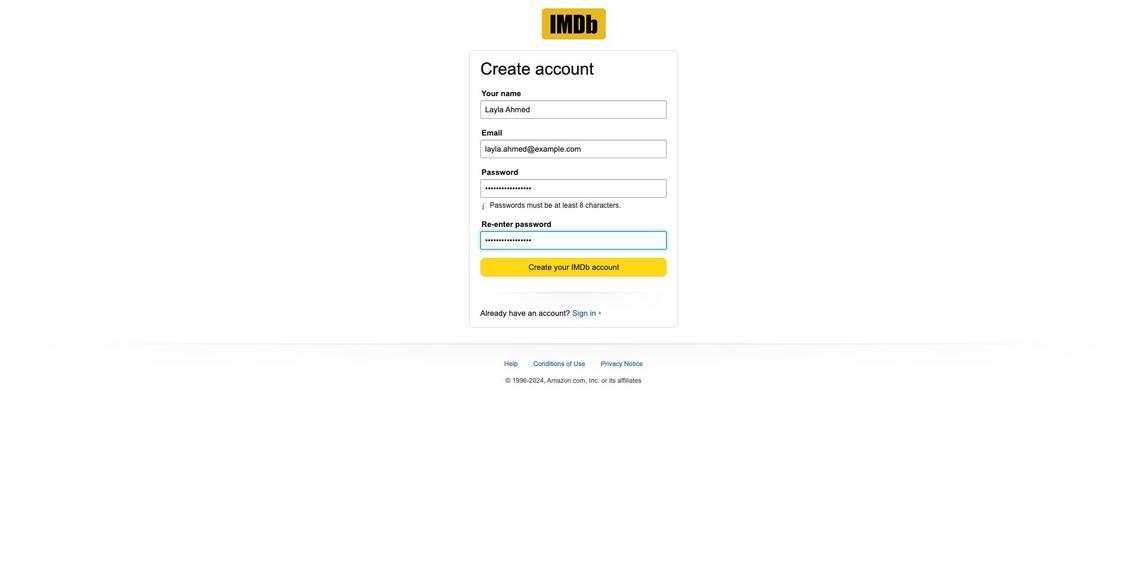 Task type: describe. For each thing, give the bounding box(es) containing it.
First and last name text field
[[480, 100, 667, 119]]



Task type: vqa. For each thing, say whether or not it's contained in the screenshot.
EMAIL FIELD
yes



Task type: locate. For each thing, give the bounding box(es) containing it.
None email field
[[480, 140, 667, 158]]

at least 8 characters password field
[[480, 179, 667, 198]]

None submit
[[481, 259, 666, 276]]

None password field
[[480, 231, 667, 250]]

imdb.com logo image
[[542, 8, 606, 39]]

alert image
[[482, 202, 490, 210]]



